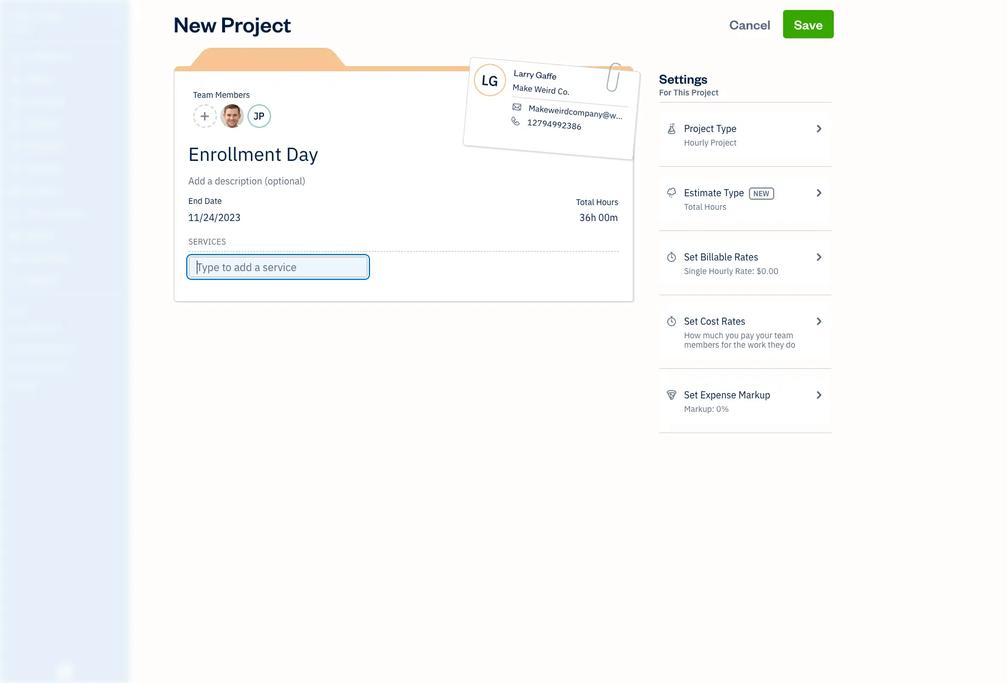 Task type: locate. For each thing, give the bounding box(es) containing it.
0 vertical spatial hourly
[[684, 137, 709, 148]]

estimates image
[[666, 186, 677, 200]]

single
[[684, 266, 707, 276]]

1 vertical spatial type
[[724, 187, 744, 199]]

inc
[[45, 11, 62, 22]]

rates up rate
[[734, 251, 759, 263]]

total down estimate
[[684, 202, 703, 212]]

save button
[[784, 10, 834, 38]]

chevronright image for set cost rates
[[813, 314, 824, 328]]

$0.00
[[757, 266, 779, 276]]

hours down "estimate type"
[[705, 202, 727, 212]]

do
[[786, 339, 796, 350]]

type left new
[[724, 187, 744, 199]]

1 chevronright image from the top
[[813, 121, 824, 136]]

type for estimate type
[[724, 187, 744, 199]]

project type
[[684, 123, 737, 134]]

type
[[716, 123, 737, 134], [724, 187, 744, 199]]

0 vertical spatial rates
[[734, 251, 759, 263]]

2 set from the top
[[684, 315, 698, 327]]

hourly down set billable rates
[[709, 266, 733, 276]]

set up single
[[684, 251, 698, 263]]

much
[[703, 330, 724, 341]]

rates up you
[[722, 315, 746, 327]]

total
[[576, 197, 594, 207], [684, 202, 703, 212]]

envelope image
[[510, 102, 523, 112]]

new
[[174, 10, 217, 38]]

total hours
[[576, 197, 619, 207], [684, 202, 727, 212]]

team members
[[193, 90, 250, 100]]

Type to add a service text field
[[189, 258, 366, 276]]

hourly down project type
[[684, 137, 709, 148]]

weird
[[534, 84, 556, 96]]

chevronright image
[[813, 186, 824, 200]]

end
[[188, 196, 203, 206]]

freshbooks image
[[55, 664, 74, 678]]

hours
[[596, 197, 619, 207], [705, 202, 727, 212]]

cancel
[[729, 16, 771, 32]]

how much you pay your team members for the work they do
[[684, 330, 796, 350]]

2 vertical spatial set
[[684, 389, 698, 401]]

estimate
[[684, 187, 722, 199]]

12794992386
[[527, 117, 582, 132]]

single hourly rate : $0.00
[[684, 266, 779, 276]]

3 set from the top
[[684, 389, 698, 401]]

set expense markup
[[684, 389, 771, 401]]

Hourly Budget text field
[[580, 212, 619, 223]]

timer image
[[8, 208, 22, 220]]

end date
[[188, 196, 222, 206]]

4 chevronright image from the top
[[813, 388, 824, 402]]

1 horizontal spatial total
[[684, 202, 703, 212]]

chevronright image
[[813, 121, 824, 136], [813, 250, 824, 264], [813, 314, 824, 328], [813, 388, 824, 402]]

set up markup:
[[684, 389, 698, 401]]

chart image
[[8, 253, 22, 265]]

set up 'how'
[[684, 315, 698, 327]]

turtle
[[9, 11, 43, 22]]

0 horizontal spatial total hours
[[576, 197, 619, 207]]

3 chevronright image from the top
[[813, 314, 824, 328]]

expense
[[700, 389, 736, 401]]

project image
[[8, 186, 22, 197]]

save
[[794, 16, 823, 32]]

expenses image
[[666, 388, 677, 402]]

owner
[[9, 24, 31, 32]]

hours up hourly budget text field
[[596, 197, 619, 207]]

timetracking image
[[666, 250, 677, 264]]

set for set cost rates
[[684, 315, 698, 327]]

hourly
[[684, 137, 709, 148], [709, 266, 733, 276]]

total up hourly budget text field
[[576, 197, 594, 207]]

expense image
[[8, 163, 22, 175]]

total hours up hourly budget text field
[[576, 197, 619, 207]]

report image
[[8, 275, 22, 287]]

set cost rates
[[684, 315, 746, 327]]

set
[[684, 251, 698, 263], [684, 315, 698, 327], [684, 389, 698, 401]]

hourly project
[[684, 137, 737, 148]]

Project Name text field
[[188, 142, 512, 166]]

makeweirdcompany@weird.co
[[528, 103, 642, 123]]

1 set from the top
[[684, 251, 698, 263]]

rates
[[734, 251, 759, 263], [722, 315, 746, 327]]

0 vertical spatial type
[[716, 123, 737, 134]]

dashboard image
[[8, 51, 22, 63]]

cancel button
[[719, 10, 781, 38]]

total hours down estimate
[[684, 202, 727, 212]]

1 vertical spatial set
[[684, 315, 698, 327]]

type up hourly project
[[716, 123, 737, 134]]

1 vertical spatial rates
[[722, 315, 746, 327]]

2 chevronright image from the top
[[813, 250, 824, 264]]

new project
[[174, 10, 291, 38]]

project
[[221, 10, 291, 38], [692, 87, 719, 98], [684, 123, 714, 134], [711, 137, 737, 148]]

0 vertical spatial set
[[684, 251, 698, 263]]

add team member image
[[199, 109, 210, 123]]



Task type: vqa. For each thing, say whether or not it's contained in the screenshot.


Task type: describe. For each thing, give the bounding box(es) containing it.
projects image
[[666, 121, 677, 136]]

they
[[768, 339, 784, 350]]

estimate type
[[684, 187, 744, 199]]

rates for set billable rates
[[734, 251, 759, 263]]

set billable rates
[[684, 251, 759, 263]]

larry
[[513, 67, 534, 80]]

markup: 0%
[[684, 404, 729, 414]]

turtle inc owner
[[9, 11, 62, 32]]

invoice image
[[8, 118, 22, 130]]

make
[[512, 82, 533, 94]]

work
[[748, 339, 766, 350]]

how
[[684, 330, 701, 341]]

0%
[[716, 404, 729, 414]]

lg
[[481, 70, 499, 90]]

your
[[756, 330, 773, 341]]

rates for set cost rates
[[722, 315, 746, 327]]

0 horizontal spatial total
[[576, 197, 594, 207]]

Project Description text field
[[188, 174, 512, 188]]

rate
[[735, 266, 752, 276]]

this
[[674, 87, 690, 98]]

co.
[[557, 86, 570, 97]]

apps image
[[9, 305, 126, 315]]

for
[[659, 87, 672, 98]]

type for project type
[[716, 123, 737, 134]]

timetracking image
[[666, 314, 677, 328]]

services
[[188, 236, 226, 247]]

phone image
[[509, 116, 522, 126]]

1 horizontal spatial hours
[[705, 202, 727, 212]]

for
[[721, 339, 732, 350]]

settings
[[659, 70, 708, 87]]

markup:
[[684, 404, 715, 414]]

project inside settings for this project
[[692, 87, 719, 98]]

money image
[[8, 230, 22, 242]]

payment image
[[8, 141, 22, 153]]

End date in  format text field
[[188, 212, 332, 223]]

chevronright image for set billable rates
[[813, 250, 824, 264]]

gaffe
[[535, 69, 557, 82]]

the
[[734, 339, 746, 350]]

jp
[[254, 110, 265, 122]]

team
[[775, 330, 794, 341]]

team
[[193, 90, 213, 100]]

estimate image
[[8, 96, 22, 108]]

markup
[[739, 389, 771, 401]]

settings for this project
[[659, 70, 719, 98]]

chevronright image for project type
[[813, 121, 824, 136]]

1 horizontal spatial total hours
[[684, 202, 727, 212]]

you
[[726, 330, 739, 341]]

main element
[[0, 0, 159, 683]]

client image
[[8, 74, 22, 85]]

set for set expense markup
[[684, 389, 698, 401]]

settings image
[[9, 381, 126, 390]]

cost
[[700, 315, 719, 327]]

0 horizontal spatial hours
[[596, 197, 619, 207]]

:
[[752, 266, 755, 276]]

members
[[684, 339, 720, 350]]

larry gaffe make weird co.
[[512, 67, 570, 97]]

date
[[205, 196, 222, 206]]

set for set billable rates
[[684, 251, 698, 263]]

team members image
[[9, 324, 126, 334]]

members
[[215, 90, 250, 100]]

bank connections image
[[9, 362, 126, 371]]

chevronright image for set expense markup
[[813, 388, 824, 402]]

1 vertical spatial hourly
[[709, 266, 733, 276]]

billable
[[700, 251, 732, 263]]

pay
[[741, 330, 754, 341]]

items and services image
[[9, 343, 126, 352]]

new
[[754, 189, 770, 198]]



